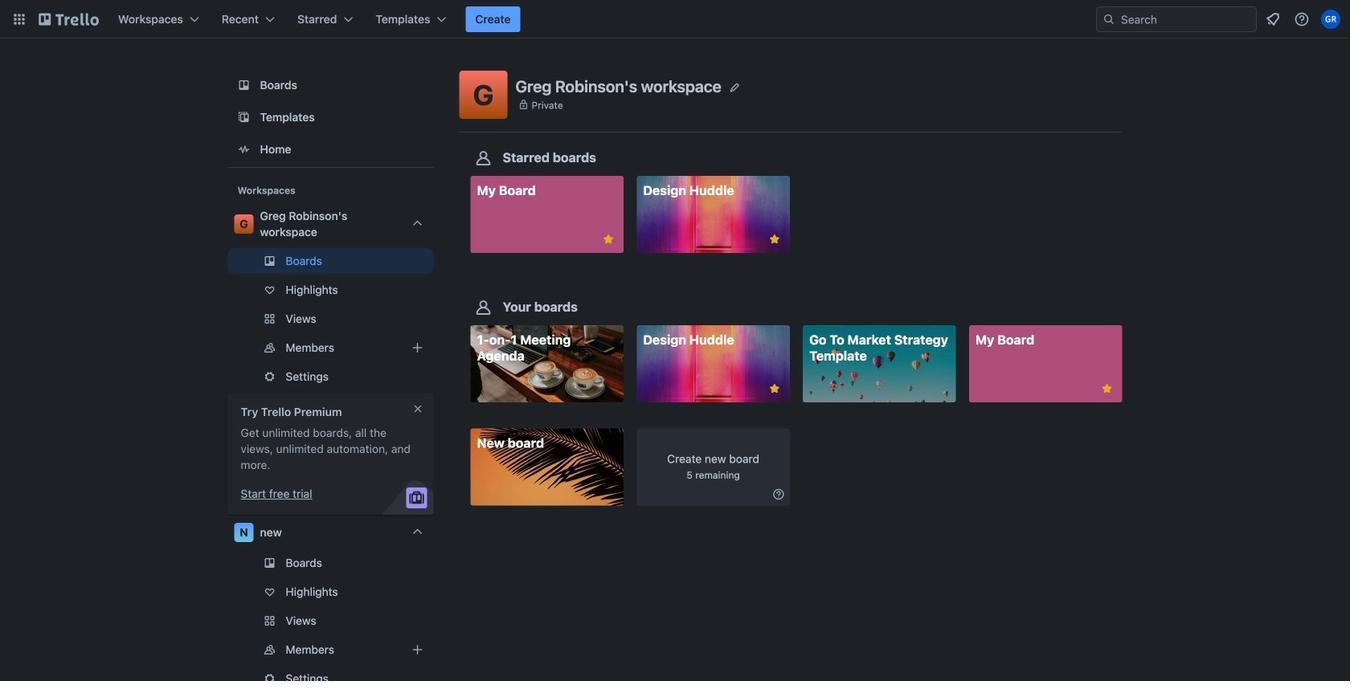Task type: vqa. For each thing, say whether or not it's contained in the screenshot.
rightmost the '26' 'button'
no



Task type: describe. For each thing, give the bounding box(es) containing it.
greg robinson (gregrobinson96) image
[[1321, 10, 1340, 29]]

1 add image from the top
[[408, 338, 427, 358]]

search image
[[1103, 13, 1115, 26]]

0 notifications image
[[1263, 10, 1283, 29]]

primary element
[[0, 0, 1350, 39]]

open information menu image
[[1294, 11, 1310, 27]]

board image
[[234, 76, 254, 95]]

click to unstar this board. it will be removed from your starred list. image
[[767, 232, 782, 247]]

home image
[[234, 140, 254, 159]]

Search field
[[1115, 7, 1256, 31]]



Task type: locate. For each thing, give the bounding box(es) containing it.
2 add image from the top
[[408, 640, 427, 660]]

0 horizontal spatial click to unstar this board. it will be removed from your starred list. image
[[601, 232, 616, 247]]

click to unstar this board. it will be removed from your starred list. image
[[601, 232, 616, 247], [767, 382, 782, 396]]

1 vertical spatial click to unstar this board. it will be removed from your starred list. image
[[767, 382, 782, 396]]

0 vertical spatial add image
[[408, 338, 427, 358]]

sm image
[[771, 487, 787, 503]]

template board image
[[234, 108, 254, 127]]

1 vertical spatial add image
[[408, 640, 427, 660]]

back to home image
[[39, 6, 99, 32]]

add image
[[408, 338, 427, 358], [408, 640, 427, 660]]

0 vertical spatial click to unstar this board. it will be removed from your starred list. image
[[601, 232, 616, 247]]

1 horizontal spatial click to unstar this board. it will be removed from your starred list. image
[[767, 382, 782, 396]]



